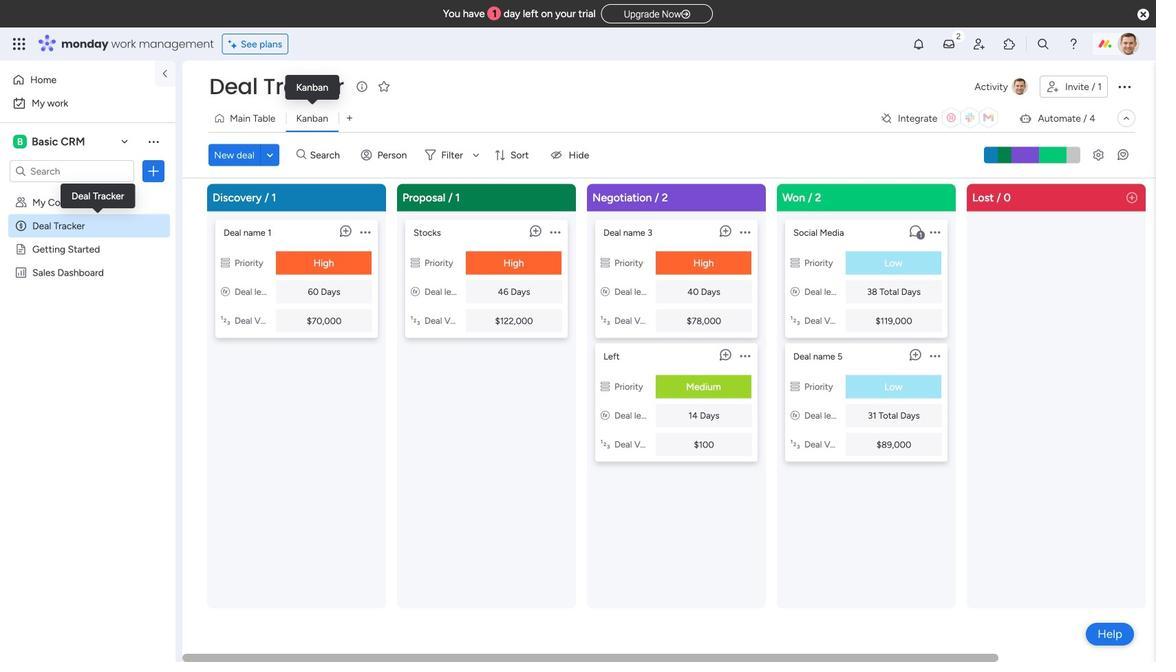 Task type: locate. For each thing, give the bounding box(es) containing it.
v2 search image
[[296, 147, 307, 163]]

0 horizontal spatial options image
[[550, 220, 560, 245]]

options image
[[1116, 78, 1133, 95], [550, 220, 560, 245], [930, 220, 940, 245]]

see plans image
[[228, 36, 241, 52]]

v2 small numbers digit column outline image
[[221, 316, 230, 327], [411, 316, 420, 327], [601, 316, 610, 327], [601, 439, 610, 450], [791, 439, 800, 450]]

workspace selection element
[[13, 133, 87, 150]]

select product image
[[12, 37, 26, 51]]

notifications image
[[912, 37, 926, 51]]

1 horizontal spatial list box
[[595, 214, 758, 462]]

add view image
[[347, 113, 352, 123]]

options image
[[147, 164, 160, 178], [360, 220, 371, 245], [740, 220, 750, 245]]

None field
[[206, 72, 347, 101]]

Search field
[[307, 145, 348, 165]]

angle down image
[[267, 150, 273, 160]]

workspace options image
[[147, 135, 160, 148]]

terry turtle image
[[1118, 33, 1140, 55]]

2 horizontal spatial options image
[[1116, 78, 1133, 95]]

dapulse rightstroke image
[[681, 9, 690, 20]]

add to favorites image
[[377, 79, 391, 93]]

list box
[[0, 188, 175, 470], [595, 214, 758, 462], [785, 214, 948, 462]]

v2 small numbers digit column outline image
[[791, 316, 800, 327]]

v2 function small outline image
[[221, 287, 230, 298], [411, 287, 420, 298], [601, 287, 610, 298], [601, 410, 610, 421], [791, 410, 800, 421]]

help image
[[1067, 37, 1080, 51]]

option
[[8, 69, 147, 91], [8, 92, 167, 114], [0, 190, 175, 193]]

v2 function small outline image
[[791, 287, 800, 298]]

v2 status outline image
[[221, 258, 230, 269], [411, 258, 420, 269], [601, 258, 610, 269], [601, 382, 610, 393], [791, 382, 800, 393]]

monday marketplace image
[[1003, 37, 1016, 51]]

row group
[[204, 184, 1156, 654]]

2 horizontal spatial list box
[[785, 214, 948, 462]]

invite members image
[[972, 37, 986, 51]]

0 vertical spatial option
[[8, 69, 147, 91]]

2 image
[[952, 28, 965, 44]]



Task type: vqa. For each thing, say whether or not it's contained in the screenshot.
list box to the right's v2 small numbers digit column outline image
yes



Task type: describe. For each thing, give the bounding box(es) containing it.
public board image
[[14, 243, 28, 256]]

collapse board header image
[[1121, 113, 1132, 124]]

public dashboard image
[[14, 266, 28, 279]]

arrow down image
[[468, 147, 484, 163]]

1 horizontal spatial options image
[[930, 220, 940, 245]]

v2 status outline image
[[791, 258, 800, 269]]

update feed image
[[942, 37, 956, 51]]

board activity image
[[1012, 78, 1028, 95]]

1 vertical spatial option
[[8, 92, 167, 114]]

workspace image
[[13, 134, 27, 149]]

0 horizontal spatial list box
[[0, 188, 175, 470]]

dapulse close image
[[1138, 8, 1149, 22]]

search everything image
[[1036, 37, 1050, 51]]

show board description image
[[354, 80, 370, 94]]

Search in workspace field
[[29, 163, 115, 179]]

0 horizontal spatial options image
[[147, 164, 160, 178]]

2 horizontal spatial options image
[[740, 220, 750, 245]]

2 vertical spatial option
[[0, 190, 175, 193]]

1 horizontal spatial options image
[[360, 220, 371, 245]]

new deal image
[[1125, 191, 1139, 205]]



